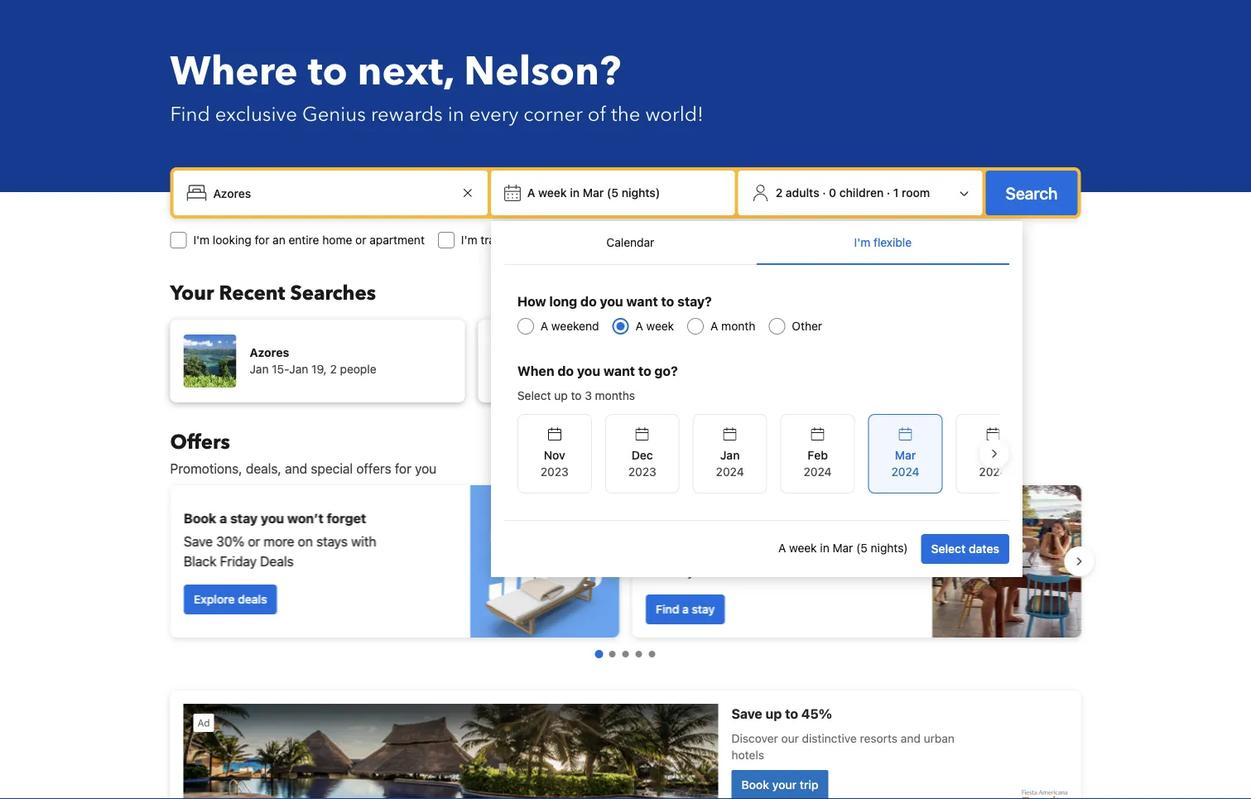 Task type: describe. For each thing, give the bounding box(es) containing it.
when do you want to go?
[[518, 363, 678, 379]]

looking for i'm
[[630, 233, 668, 247]]

feb 21-feb 28, 2 people link
[[478, 320, 773, 403]]

select dates
[[932, 542, 1000, 556]]

feb for feb 21-feb 28, 2 people
[[558, 362, 578, 376]]

to left go?
[[639, 363, 652, 379]]

explore deals
[[193, 593, 267, 607]]

to inside where to next, nelson? find exclusive genius rewards in every corner of the world!
[[308, 45, 348, 99]]

jan 2024
[[716, 449, 745, 479]]

a inside button
[[528, 186, 536, 200]]

home
[[323, 233, 352, 247]]

exclusive
[[215, 101, 297, 128]]

more
[[263, 534, 294, 550]]

19,
[[312, 362, 327, 376]]

you inside book a stay you won't forget save 30% or more on stays with black friday deals
[[261, 511, 284, 527]]

deals,
[[246, 461, 282, 477]]

a weekend
[[541, 319, 599, 333]]

search button
[[986, 171, 1078, 215]]

looking for i'm
[[213, 233, 252, 247]]

reduced
[[767, 544, 817, 560]]

a down how long do you want to stay?
[[636, 319, 644, 333]]

i'm traveling for work
[[461, 233, 574, 247]]

explore deals link
[[184, 585, 277, 615]]

when
[[518, 363, 555, 379]]

corner
[[524, 101, 583, 128]]

0 horizontal spatial jan
[[250, 362, 269, 376]]

0 vertical spatial do
[[581, 294, 597, 309]]

21-
[[581, 362, 599, 376]]

1 horizontal spatial feb
[[599, 362, 619, 376]]

2 vertical spatial in
[[821, 541, 830, 555]]

stay for book
[[230, 511, 257, 527]]

properties
[[694, 524, 755, 540]]

progress bar inside offers main content
[[595, 650, 656, 659]]

up
[[555, 389, 568, 403]]

select up to 3 months
[[518, 389, 636, 403]]

term
[[646, 544, 674, 560]]

1 vertical spatial do
[[558, 363, 574, 379]]

won't
[[287, 511, 323, 527]]

1 horizontal spatial nights)
[[871, 541, 909, 555]]

find a stay
[[656, 603, 715, 616]]

dec 2023
[[629, 449, 657, 479]]

entire
[[289, 233, 319, 247]]

how long do you want to stay?
[[518, 294, 712, 309]]

feb for feb 2024
[[808, 449, 828, 462]]

mar inside button
[[583, 186, 604, 200]]

go?
[[655, 363, 678, 379]]

find inside offers main content
[[656, 603, 679, 616]]

2 inside azores jan 15-jan 19, 2 people
[[330, 362, 337, 376]]

mar inside mar 2024
[[895, 449, 917, 462]]

0 vertical spatial want
[[627, 294, 658, 309]]

long-
[[809, 524, 841, 540]]

dec
[[632, 449, 653, 462]]

dates
[[969, 542, 1000, 556]]

with
[[351, 534, 376, 550]]

2024 for jan
[[716, 465, 745, 479]]

nov
[[544, 449, 566, 462]]

apr
[[984, 449, 1004, 462]]

deals
[[238, 593, 267, 607]]

you inside offers promotions, deals, and special offers for you
[[415, 461, 437, 477]]

offers promotions, deals, and special offers for you
[[170, 429, 437, 477]]

i'm looking for flights
[[610, 233, 723, 247]]

where to next, nelson? find exclusive genius rewards in every corner of the world!
[[170, 45, 704, 128]]

find inside where to next, nelson? find exclusive genius rewards in every corner of the world!
[[170, 101, 210, 128]]

months
[[595, 389, 636, 403]]

2 vertical spatial mar
[[833, 541, 854, 555]]

28,
[[622, 362, 639, 376]]

30%
[[216, 534, 244, 550]]

how
[[518, 294, 547, 309]]

an
[[273, 233, 286, 247]]

offers main content
[[157, 429, 1095, 800]]

work
[[548, 233, 574, 247]]

2 people from the left
[[652, 362, 689, 376]]

in inside button
[[570, 186, 580, 200]]

nov 2023
[[541, 449, 569, 479]]

where
[[170, 45, 298, 99]]

offering
[[759, 524, 805, 540]]

i'm looking for an entire home or apartment
[[193, 233, 425, 247]]

azores
[[250, 346, 290, 360]]

promotions,
[[170, 461, 242, 477]]

1 horizontal spatial jan
[[289, 362, 309, 376]]

browse properties offering long- term stays, many at reduced monthly rates.
[[646, 524, 841, 580]]

you right long
[[600, 294, 624, 309]]

i'm for i'm traveling for work
[[461, 233, 478, 247]]

flexible
[[874, 236, 912, 249]]

region containing nov 2023
[[504, 408, 1031, 500]]

1
[[894, 186, 899, 200]]

week inside button
[[539, 186, 567, 200]]

traveling
[[481, 233, 527, 247]]

2 · from the left
[[887, 186, 891, 200]]

of
[[588, 101, 607, 128]]

searches
[[290, 280, 376, 307]]

on
[[298, 534, 313, 550]]

select for select up to 3 months
[[518, 389, 551, 403]]

explore
[[193, 593, 235, 607]]

a week in mar (5 nights) button
[[521, 178, 667, 208]]

search
[[1006, 183, 1058, 203]]

a month
[[711, 319, 756, 333]]

region containing book a stay you won't forget
[[157, 479, 1095, 645]]

calendar
[[607, 236, 655, 249]]

2024 for feb
[[804, 465, 832, 479]]

1 horizontal spatial (5
[[857, 541, 868, 555]]

mar 2024
[[892, 449, 920, 479]]

2023 for nov
[[541, 465, 569, 479]]

15-
[[272, 362, 289, 376]]

advertisement region
[[170, 691, 1082, 800]]

children
[[840, 186, 884, 200]]

(5 inside button
[[607, 186, 619, 200]]



Task type: locate. For each thing, give the bounding box(es) containing it.
a for find
[[682, 603, 689, 616]]

2 horizontal spatial 2
[[776, 186, 783, 200]]

1 horizontal spatial do
[[581, 294, 597, 309]]

0 horizontal spatial nights)
[[622, 186, 661, 200]]

1 vertical spatial stay
[[692, 603, 715, 616]]

0 horizontal spatial 2023
[[541, 465, 569, 479]]

i'm left the flexible
[[855, 236, 871, 249]]

rewards
[[371, 101, 443, 128]]

month
[[722, 319, 756, 333]]

forget
[[327, 511, 366, 527]]

select for select dates
[[932, 542, 966, 556]]

2 left adults
[[776, 186, 783, 200]]

0 horizontal spatial feb
[[558, 362, 578, 376]]

2023 down "dec"
[[629, 465, 657, 479]]

weekend
[[552, 319, 599, 333]]

select
[[518, 389, 551, 403], [932, 542, 966, 556]]

for left flights
[[672, 233, 686, 247]]

find a stay link
[[646, 595, 725, 625]]

1 horizontal spatial i'm
[[461, 233, 478, 247]]

tab list
[[504, 221, 1010, 266]]

1 vertical spatial week
[[647, 319, 675, 333]]

jan down azores
[[250, 362, 269, 376]]

stay?
[[678, 294, 712, 309]]

1 vertical spatial find
[[656, 603, 679, 616]]

jan
[[250, 362, 269, 376], [289, 362, 309, 376], [721, 449, 740, 462]]

other
[[792, 319, 823, 333]]

0 horizontal spatial in
[[448, 101, 465, 128]]

for for flights
[[672, 233, 686, 247]]

2 right 19,
[[330, 362, 337, 376]]

save
[[184, 534, 212, 550]]

find down the monthly
[[656, 603, 679, 616]]

1 vertical spatial or
[[248, 534, 260, 550]]

1 vertical spatial nights)
[[871, 541, 909, 555]]

0 vertical spatial stay
[[230, 511, 257, 527]]

or
[[356, 233, 367, 247], [248, 534, 260, 550]]

2024 for mar
[[892, 465, 920, 479]]

a inside book a stay you won't forget save 30% or more on stays with black friday deals
[[219, 511, 227, 527]]

looking right i'm
[[630, 233, 668, 247]]

for inside offers promotions, deals, and special offers for you
[[395, 461, 412, 477]]

in inside where to next, nelson? find exclusive genius rewards in every corner of the world!
[[448, 101, 465, 128]]

2 horizontal spatial feb
[[808, 449, 828, 462]]

0 horizontal spatial 2
[[330, 362, 337, 376]]

to left stay? in the right top of the page
[[662, 294, 675, 309]]

week
[[539, 186, 567, 200], [647, 319, 675, 333], [790, 541, 817, 555]]

jan up the properties
[[721, 449, 740, 462]]

i'm for i'm flexible
[[855, 236, 871, 249]]

1 vertical spatial (5
[[857, 541, 868, 555]]

nights) left select dates
[[871, 541, 909, 555]]

jan left 19,
[[289, 362, 309, 376]]

your
[[170, 280, 214, 307]]

flights
[[690, 233, 723, 247]]

feb 21-feb 28, 2 people
[[558, 362, 689, 376]]

0 vertical spatial in
[[448, 101, 465, 128]]

1 vertical spatial want
[[604, 363, 636, 379]]

stay
[[230, 511, 257, 527], [692, 603, 715, 616]]

feb left the 28,
[[599, 362, 619, 376]]

1 horizontal spatial select
[[932, 542, 966, 556]]

deals
[[260, 554, 293, 570]]

2 looking from the left
[[630, 233, 668, 247]]

week up go?
[[647, 319, 675, 333]]

i'm up the your
[[193, 233, 210, 247]]

i'm for i'm looking for an entire home or apartment
[[193, 233, 210, 247]]

week up work
[[539, 186, 567, 200]]

stay for find
[[692, 603, 715, 616]]

stays,
[[677, 544, 712, 560]]

find
[[170, 101, 210, 128], [656, 603, 679, 616]]

nights)
[[622, 186, 661, 200], [871, 541, 909, 555]]

1 vertical spatial a
[[682, 603, 689, 616]]

long
[[550, 294, 578, 309]]

2 adults · 0 children · 1 room
[[776, 186, 931, 200]]

genius
[[302, 101, 366, 128]]

1 horizontal spatial in
[[570, 186, 580, 200]]

a down offering
[[779, 541, 787, 555]]

· left '0'
[[823, 186, 827, 200]]

1 2023 from the left
[[541, 465, 569, 479]]

0 horizontal spatial people
[[340, 362, 377, 376]]

Where are you going? field
[[207, 178, 458, 208]]

mar
[[583, 186, 604, 200], [895, 449, 917, 462], [833, 541, 854, 555]]

i'm flexible button
[[757, 221, 1010, 264]]

(5 up i'm
[[607, 186, 619, 200]]

for
[[255, 233, 270, 247], [530, 233, 545, 247], [672, 233, 686, 247], [395, 461, 412, 477]]

stay inside book a stay you won't forget save 30% or more on stays with black friday deals
[[230, 511, 257, 527]]

1 vertical spatial select
[[932, 542, 966, 556]]

in up work
[[570, 186, 580, 200]]

1 horizontal spatial mar
[[833, 541, 854, 555]]

1 horizontal spatial stay
[[692, 603, 715, 616]]

take your longest vacation yet image
[[933, 486, 1082, 638]]

recent
[[219, 280, 285, 307]]

looking
[[213, 233, 252, 247], [630, 233, 668, 247]]

nights) up calendar
[[622, 186, 661, 200]]

0 horizontal spatial (5
[[607, 186, 619, 200]]

1 vertical spatial in
[[570, 186, 580, 200]]

0 horizontal spatial a week in mar (5 nights)
[[528, 186, 661, 200]]

book
[[184, 511, 216, 527]]

0 horizontal spatial select
[[518, 389, 551, 403]]

or right 30% at the bottom
[[248, 534, 260, 550]]

a down how
[[541, 319, 549, 333]]

2 horizontal spatial jan
[[721, 449, 740, 462]]

a down the monthly
[[682, 603, 689, 616]]

2 2023 from the left
[[629, 465, 657, 479]]

1 vertical spatial a week in mar (5 nights)
[[779, 541, 909, 555]]

people right 19,
[[340, 362, 377, 376]]

stays
[[316, 534, 348, 550]]

a week in mar (5 nights) up i'm
[[528, 186, 661, 200]]

i'm inside button
[[855, 236, 871, 249]]

people inside azores jan 15-jan 19, 2 people
[[340, 362, 377, 376]]

0
[[830, 186, 837, 200]]

region
[[504, 408, 1031, 500], [157, 479, 1095, 645]]

0 horizontal spatial week
[[539, 186, 567, 200]]

2 horizontal spatial week
[[790, 541, 817, 555]]

nelson?
[[464, 45, 621, 99]]

calendar button
[[504, 221, 757, 264]]

jan inside jan 2024
[[721, 449, 740, 462]]

and
[[285, 461, 307, 477]]

0 horizontal spatial find
[[170, 101, 210, 128]]

want
[[627, 294, 658, 309], [604, 363, 636, 379]]

want up a week
[[627, 294, 658, 309]]

i'm flexible
[[855, 236, 912, 249]]

for left an
[[255, 233, 270, 247]]

feb inside 'feb 2024'
[[808, 449, 828, 462]]

a week in mar (5 nights) down long-
[[779, 541, 909, 555]]

progress bar
[[595, 650, 656, 659]]

0 vertical spatial (5
[[607, 186, 619, 200]]

0 horizontal spatial i'm
[[193, 233, 210, 247]]

0 horizontal spatial ·
[[823, 186, 827, 200]]

0 vertical spatial a
[[219, 511, 227, 527]]

a right book
[[219, 511, 227, 527]]

0 horizontal spatial stay
[[230, 511, 257, 527]]

your recent searches
[[170, 280, 376, 307]]

for right offers
[[395, 461, 412, 477]]

search for black friday deals on stays image
[[470, 486, 619, 638]]

a left month
[[711, 319, 719, 333]]

0 horizontal spatial or
[[248, 534, 260, 550]]

select dates button
[[922, 534, 1010, 564]]

1 horizontal spatial 2023
[[629, 465, 657, 479]]

people
[[340, 362, 377, 376], [652, 362, 689, 376]]

0 vertical spatial or
[[356, 233, 367, 247]]

rates.
[[698, 564, 732, 580]]

2023 down "nov"
[[541, 465, 569, 479]]

1 looking from the left
[[213, 233, 252, 247]]

i'm
[[193, 233, 210, 247], [461, 233, 478, 247], [855, 236, 871, 249]]

i'm
[[610, 233, 627, 247]]

for left work
[[530, 233, 545, 247]]

to left 3
[[571, 389, 582, 403]]

1 vertical spatial mar
[[895, 449, 917, 462]]

0 horizontal spatial do
[[558, 363, 574, 379]]

room
[[902, 186, 931, 200]]

a for book
[[219, 511, 227, 527]]

do
[[581, 294, 597, 309], [558, 363, 574, 379]]

in left every on the top left of page
[[448, 101, 465, 128]]

2 horizontal spatial i'm
[[855, 236, 871, 249]]

apr 2024
[[980, 449, 1008, 479]]

nights) inside a week in mar (5 nights) button
[[622, 186, 661, 200]]

·
[[823, 186, 827, 200], [887, 186, 891, 200]]

apartment
[[370, 233, 425, 247]]

a week in mar (5 nights) inside button
[[528, 186, 661, 200]]

tab list containing calendar
[[504, 221, 1010, 266]]

feb left the 21-
[[558, 362, 578, 376]]

stay down rates.
[[692, 603, 715, 616]]

0 vertical spatial week
[[539, 186, 567, 200]]

0 horizontal spatial mar
[[583, 186, 604, 200]]

2 horizontal spatial mar
[[895, 449, 917, 462]]

· left 1
[[887, 186, 891, 200]]

1 people from the left
[[340, 362, 377, 376]]

to up genius at the left of page
[[308, 45, 348, 99]]

a
[[528, 186, 536, 200], [541, 319, 549, 333], [636, 319, 644, 333], [711, 319, 719, 333], [779, 541, 787, 555]]

2 vertical spatial week
[[790, 541, 817, 555]]

for for work
[[530, 233, 545, 247]]

1 horizontal spatial 2
[[642, 362, 649, 376]]

looking left an
[[213, 233, 252, 247]]

you right offers
[[415, 461, 437, 477]]

azores jan 15-jan 19, 2 people
[[250, 346, 377, 376]]

0 vertical spatial mar
[[583, 186, 604, 200]]

2 2024 from the left
[[804, 465, 832, 479]]

0 vertical spatial a week in mar (5 nights)
[[528, 186, 661, 200]]

or inside book a stay you won't forget save 30% or more on stays with black friday deals
[[248, 534, 260, 550]]

for for an
[[255, 233, 270, 247]]

1 horizontal spatial ·
[[887, 186, 891, 200]]

people right the 28,
[[652, 362, 689, 376]]

select left dates
[[932, 542, 966, 556]]

find down where
[[170, 101, 210, 128]]

select inside button
[[932, 542, 966, 556]]

or right home
[[356, 233, 367, 247]]

friday
[[220, 554, 256, 570]]

a week in mar (5 nights)
[[528, 186, 661, 200], [779, 541, 909, 555]]

1 · from the left
[[823, 186, 827, 200]]

you up more
[[261, 511, 284, 527]]

0 horizontal spatial looking
[[213, 233, 252, 247]]

(5 right reduced
[[857, 541, 868, 555]]

0 vertical spatial find
[[170, 101, 210, 128]]

1 horizontal spatial people
[[652, 362, 689, 376]]

1 2024 from the left
[[716, 465, 745, 479]]

feb
[[558, 362, 578, 376], [599, 362, 619, 376], [808, 449, 828, 462]]

do left the 21-
[[558, 363, 574, 379]]

0 vertical spatial select
[[518, 389, 551, 403]]

3
[[585, 389, 592, 403]]

1 horizontal spatial find
[[656, 603, 679, 616]]

many
[[716, 544, 748, 560]]

stay up 30% at the bottom
[[230, 511, 257, 527]]

3 2024 from the left
[[892, 465, 920, 479]]

1 horizontal spatial a week in mar (5 nights)
[[779, 541, 909, 555]]

feb up long-
[[808, 449, 828, 462]]

in down long-
[[821, 541, 830, 555]]

i'm left traveling
[[461, 233, 478, 247]]

book a stay you won't forget save 30% or more on stays with black friday deals
[[184, 511, 376, 570]]

you
[[600, 294, 624, 309], [577, 363, 601, 379], [415, 461, 437, 477], [261, 511, 284, 527]]

2 inside 'button'
[[776, 186, 783, 200]]

at
[[752, 544, 763, 560]]

offers
[[357, 461, 392, 477]]

0 horizontal spatial a
[[219, 511, 227, 527]]

week down long-
[[790, 541, 817, 555]]

a week
[[636, 319, 675, 333]]

1 horizontal spatial a
[[682, 603, 689, 616]]

select down the when
[[518, 389, 551, 403]]

the
[[612, 101, 641, 128]]

1 horizontal spatial looking
[[630, 233, 668, 247]]

1 horizontal spatial or
[[356, 233, 367, 247]]

world!
[[646, 101, 704, 128]]

2023 for dec
[[629, 465, 657, 479]]

do right long
[[581, 294, 597, 309]]

want up months
[[604, 363, 636, 379]]

a up i'm traveling for work
[[528, 186, 536, 200]]

4 2024 from the left
[[980, 465, 1008, 479]]

special
[[311, 461, 353, 477]]

1 horizontal spatial week
[[647, 319, 675, 333]]

every
[[470, 101, 519, 128]]

2024 for apr
[[980, 465, 1008, 479]]

2 horizontal spatial in
[[821, 541, 830, 555]]

2 right the 28,
[[642, 362, 649, 376]]

2 adults · 0 children · 1 room button
[[745, 177, 977, 209]]

you up 3
[[577, 363, 601, 379]]

0 vertical spatial nights)
[[622, 186, 661, 200]]

feb 2024
[[804, 449, 832, 479]]



Task type: vqa. For each thing, say whether or not it's contained in the screenshot.
2024 corresponding to Feb
yes



